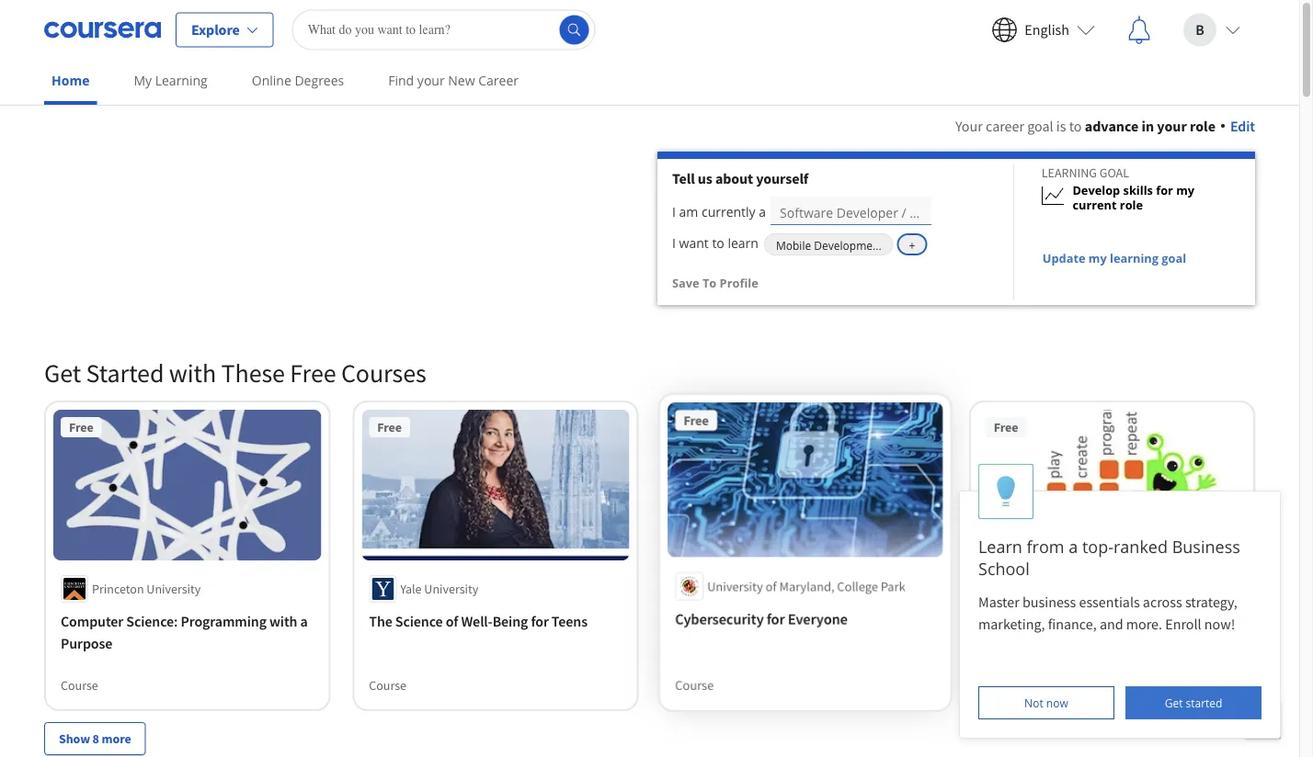 Task type: vqa. For each thing, say whether or not it's contained in the screenshot.
Sales to the top
no



Task type: locate. For each thing, give the bounding box(es) containing it.
get started
[[1165, 696, 1222, 711]]

1 vertical spatial get
[[1165, 696, 1183, 711]]

university for the science of well-being for teens
[[424, 581, 478, 598]]

explore
[[191, 21, 240, 39]]

for right the skills
[[1156, 182, 1173, 198]]

free for the science of well-being for teens
[[377, 419, 402, 436]]

save to profile
[[672, 275, 758, 291]]

0 vertical spatial i
[[672, 203, 676, 221]]

3 course from the left
[[369, 678, 406, 694]]

get
[[44, 357, 81, 389], [1165, 696, 1183, 711]]

0 vertical spatial the
[[1017, 581, 1037, 598]]

role left edit dropdown button
[[1190, 117, 1216, 135]]

1 horizontal spatial learning
[[1042, 165, 1097, 181]]

1 horizontal spatial your
[[1157, 117, 1187, 135]]

computer science: programming with a purpose
[[61, 612, 308, 653]]

1 vertical spatial role
[[1120, 197, 1143, 213]]

of
[[765, 580, 776, 596], [1096, 581, 1107, 598], [446, 612, 458, 631]]

1 vertical spatial programming
[[985, 634, 1071, 653]]

1 vertical spatial the
[[369, 612, 392, 631]]

1 horizontal spatial my
[[1176, 182, 1195, 198]]

2 i from the top
[[672, 234, 676, 252]]

course for code yourself! an introduction to programming
[[985, 678, 1023, 694]]

university up finance,
[[1040, 581, 1094, 598]]

i left am
[[672, 203, 676, 221]]

0 horizontal spatial programming
[[181, 612, 267, 631]]

0 vertical spatial my
[[1176, 182, 1195, 198]]

from
[[1027, 536, 1064, 558]]

the down school
[[1017, 581, 1037, 598]]

in
[[1142, 117, 1154, 135]]

1 vertical spatial learning
[[1042, 165, 1097, 181]]

role
[[1190, 117, 1216, 135], [1120, 197, 1143, 213]]

1 horizontal spatial for
[[766, 611, 785, 630]]

software developer / engineer
[[780, 204, 963, 221]]

code yourself! an introduction to programming link
[[985, 610, 1239, 655]]

2 horizontal spatial for
[[1156, 182, 1173, 198]]

want
[[679, 234, 709, 252]]

my right the skills
[[1176, 182, 1195, 198]]

university up cybersecurity
[[708, 580, 763, 596]]

and
[[1100, 615, 1123, 634]]

2 horizontal spatial a
[[1069, 536, 1078, 558]]

0 horizontal spatial goal
[[1027, 117, 1053, 135]]

for left everyone
[[766, 611, 785, 630]]

goal right learning
[[1162, 250, 1186, 266]]

learning right my
[[155, 72, 208, 89]]

show
[[59, 731, 90, 747]]

for
[[1156, 182, 1173, 198], [766, 611, 785, 630], [531, 612, 549, 631]]

is
[[1056, 117, 1066, 135]]

0 vertical spatial learning
[[155, 72, 208, 89]]

the science of well-being for teens link
[[369, 610, 622, 632]]

0 horizontal spatial get
[[44, 357, 81, 389]]

to right the want
[[712, 234, 724, 252]]

get inside the alice 'element'
[[1165, 696, 1183, 711]]

not now button
[[978, 687, 1114, 720]]

course for the science of well-being for teens
[[369, 678, 406, 694]]

to down across on the right bottom of page
[[1178, 612, 1191, 631]]

0 horizontal spatial with
[[169, 357, 216, 389]]

your inside get started with these free courses main content
[[1157, 117, 1187, 135]]

1 vertical spatial your
[[1157, 117, 1187, 135]]

course down purpose
[[61, 678, 98, 694]]

the left science
[[369, 612, 392, 631]]

course down science
[[369, 678, 406, 694]]

online degrees
[[252, 72, 344, 89]]

free
[[290, 357, 336, 389], [685, 416, 709, 432], [69, 419, 93, 436], [377, 419, 402, 436], [994, 419, 1018, 436]]

edit button
[[1221, 115, 1255, 137]]

/
[[902, 204, 906, 221]]

find your new career
[[388, 72, 519, 89]]

business
[[1022, 593, 1076, 611]]

to
[[1069, 117, 1082, 135], [712, 234, 724, 252], [1178, 612, 1191, 631]]

finance,
[[1048, 615, 1097, 634]]

b button
[[1169, 0, 1255, 59]]

skills
[[1123, 182, 1153, 198]]

develop skills for my current role
[[1073, 182, 1195, 213]]

to for code
[[1178, 612, 1191, 631]]

2 course from the left
[[61, 678, 98, 694]]

develop skills for my current role button
[[1014, 181, 1240, 214]]

0 horizontal spatial of
[[446, 612, 458, 631]]

update my learning goal button
[[1014, 242, 1187, 275]]

computer
[[61, 612, 123, 631]]

university up "science:"
[[147, 581, 201, 598]]

learning inside my learning link
[[155, 72, 208, 89]]

role down "goal"
[[1120, 197, 1143, 213]]

develop
[[1073, 182, 1120, 198]]

0 vertical spatial goal
[[1027, 117, 1053, 135]]

1 horizontal spatial get
[[1165, 696, 1183, 711]]

engineer
[[910, 204, 963, 221]]

1 course from the left
[[676, 677, 714, 694]]

my inside update my learning goal 'button'
[[1089, 250, 1107, 266]]

1 i from the top
[[672, 203, 676, 221]]

0 horizontal spatial for
[[531, 612, 549, 631]]

learning
[[1110, 250, 1159, 266]]

0 horizontal spatial learning
[[155, 72, 208, 89]]

science:
[[126, 612, 178, 631]]

computer science: programming with a purpose link
[[61, 610, 314, 655]]

1 horizontal spatial the
[[1017, 581, 1037, 598]]

2 vertical spatial a
[[300, 612, 308, 631]]

course down cybersecurity
[[676, 677, 714, 694]]

of left well- on the bottom left
[[446, 612, 458, 631]]

0 vertical spatial a
[[759, 203, 766, 221]]

these
[[221, 357, 285, 389]]

get started with these free courses collection element
[[33, 327, 1266, 758]]

0 vertical spatial role
[[1190, 117, 1216, 135]]

about
[[715, 169, 753, 188]]

to right "is"
[[1069, 117, 1082, 135]]

university
[[708, 580, 763, 596], [147, 581, 201, 598], [424, 581, 478, 598], [1040, 581, 1094, 598]]

of inside 'the science of well-being for teens' link
[[446, 612, 458, 631]]

programming
[[181, 612, 267, 631], [985, 634, 1071, 653]]

ranked
[[1114, 536, 1168, 558]]

get inside main content
[[44, 357, 81, 389]]

software
[[780, 204, 833, 221]]

1 vertical spatial to
[[712, 234, 724, 252]]

my learning link
[[126, 60, 215, 101]]

None search field
[[292, 10, 596, 50]]

1 vertical spatial goal
[[1162, 250, 1186, 266]]

2 horizontal spatial to
[[1178, 612, 1191, 631]]

yale
[[400, 581, 422, 598]]

of up the cybersecurity for everyone at the bottom
[[765, 580, 776, 596]]

learning inside get started with these free courses main content
[[1042, 165, 1097, 181]]

0 vertical spatial to
[[1069, 117, 1082, 135]]

1 horizontal spatial goal
[[1162, 250, 1186, 266]]

the
[[1017, 581, 1037, 598], [369, 612, 392, 631]]

to inside code yourself! an introduction to programming
[[1178, 612, 1191, 631]]

my
[[134, 72, 152, 89]]

1 vertical spatial a
[[1069, 536, 1078, 558]]

goal left "is"
[[1027, 117, 1053, 135]]

across
[[1143, 593, 1182, 611]]

strategy,
[[1185, 593, 1238, 611]]

0 horizontal spatial the
[[369, 612, 392, 631]]

being
[[493, 612, 528, 631]]

2 horizontal spatial of
[[1096, 581, 1107, 598]]

your right in
[[1157, 117, 1187, 135]]

i left the want
[[672, 234, 676, 252]]

online degrees link
[[244, 60, 351, 101]]

programming down marketing,
[[985, 634, 1071, 653]]

1 horizontal spatial a
[[759, 203, 766, 221]]

0 horizontal spatial role
[[1120, 197, 1143, 213]]

programming right "science:"
[[181, 612, 267, 631]]

4 course from the left
[[985, 678, 1023, 694]]

1 horizontal spatial to
[[1069, 117, 1082, 135]]

university right yale
[[424, 581, 478, 598]]

0 horizontal spatial my
[[1089, 250, 1107, 266]]

your career goal is to advance in your role
[[955, 117, 1216, 135]]

i for i am currently a
[[672, 203, 676, 221]]

princeton
[[92, 581, 144, 598]]

0 horizontal spatial a
[[300, 612, 308, 631]]

2 vertical spatial to
[[1178, 612, 1191, 631]]

1 vertical spatial i
[[672, 234, 676, 252]]

course down marketing,
[[985, 678, 1023, 694]]

my right update
[[1089, 250, 1107, 266]]

0 horizontal spatial your
[[417, 72, 445, 89]]

0 vertical spatial get
[[44, 357, 81, 389]]

programming inside code yourself! an introduction to programming
[[985, 634, 1071, 653]]

essentials
[[1079, 593, 1140, 611]]

1 horizontal spatial with
[[269, 612, 297, 631]]

code yourself! an introduction to programming
[[985, 612, 1191, 653]]

goal
[[1027, 117, 1053, 135], [1162, 250, 1186, 266]]

for right being
[[531, 612, 549, 631]]

save
[[672, 275, 699, 291]]

i for i want to learn
[[672, 234, 676, 252]]

of for the university of edinburgh
[[1096, 581, 1107, 598]]

learning up line chart icon
[[1042, 165, 1097, 181]]

the for the science of well-being for teens
[[369, 612, 392, 631]]

free for code yourself! an introduction to programming
[[994, 419, 1018, 436]]

get started with these free courses
[[44, 357, 426, 389]]

0 horizontal spatial to
[[712, 234, 724, 252]]

1 vertical spatial with
[[269, 612, 297, 631]]

of down learn from a top-ranked business school
[[1096, 581, 1107, 598]]

0 vertical spatial programming
[[181, 612, 267, 631]]

edit
[[1230, 117, 1255, 135]]

my inside develop skills for my current role
[[1176, 182, 1195, 198]]

1 horizontal spatial programming
[[985, 634, 1071, 653]]

1 vertical spatial my
[[1089, 250, 1107, 266]]

not now
[[1024, 696, 1068, 711]]

1 horizontal spatial of
[[765, 580, 776, 596]]

online
[[252, 72, 291, 89]]

english
[[1025, 21, 1069, 39]]

more
[[102, 731, 131, 747]]

tell us about yourself
[[672, 169, 808, 188]]

1 horizontal spatial role
[[1190, 117, 1216, 135]]

your right find at the top left
[[417, 72, 445, 89]]

i
[[672, 203, 676, 221], [672, 234, 676, 252]]



Task type: describe. For each thing, give the bounding box(es) containing it.
learn from a top-ranked business school
[[978, 536, 1240, 580]]

a inside computer science: programming with a purpose
[[300, 612, 308, 631]]

with inside computer science: programming with a purpose
[[269, 612, 297, 631]]

the science of well-being for teens
[[369, 612, 588, 631]]

cybersecurity for everyone link
[[676, 609, 933, 632]]

get started with these free courses main content
[[0, 93, 1299, 758]]

save to profile button
[[672, 267, 758, 300]]

school
[[978, 558, 1030, 580]]

master
[[978, 593, 1020, 611]]

us
[[698, 169, 712, 188]]

mobile developme... button
[[764, 234, 893, 256]]

update
[[1043, 250, 1086, 266]]

free for computer science: programming with a purpose
[[69, 419, 93, 436]]

goal inside 'button'
[[1162, 250, 1186, 266]]

code
[[985, 612, 1017, 631]]

university for computer science: programming with a purpose
[[147, 581, 201, 598]]

now!
[[1204, 615, 1235, 634]]

your
[[955, 117, 983, 135]]

science
[[395, 612, 443, 631]]

mobile developme...
[[776, 238, 881, 253]]

get started link
[[1126, 687, 1262, 720]]

introduction
[[1097, 612, 1176, 631]]

more.
[[1126, 615, 1162, 634]]

maryland,
[[779, 580, 834, 596]]

for inside develop skills for my current role
[[1156, 182, 1173, 198]]

advance
[[1085, 117, 1139, 135]]

career
[[986, 117, 1024, 135]]

university for code yourself! an introduction to programming
[[1040, 581, 1094, 598]]

not
[[1024, 696, 1043, 711]]

new
[[448, 72, 475, 89]]

i want to learn
[[672, 234, 759, 252]]

course for computer science: programming with a purpose
[[61, 678, 98, 694]]

alice element
[[959, 464, 1281, 739]]

purpose
[[61, 634, 112, 653]]

cybersecurity for everyone
[[676, 611, 847, 630]]

learning goal
[[1042, 165, 1129, 181]]

business
[[1172, 536, 1240, 558]]

free for cybersecurity for everyone
[[685, 416, 709, 432]]

programming inside computer science: programming with a purpose
[[181, 612, 267, 631]]

everyone
[[787, 611, 847, 630]]

career
[[478, 72, 519, 89]]

lightbulb tip image
[[996, 476, 1016, 508]]

yourself
[[756, 169, 808, 188]]

home
[[51, 72, 90, 89]]

goal
[[1100, 165, 1129, 181]]

of for the science of well-being for teens
[[446, 612, 458, 631]]

developme...
[[814, 238, 881, 253]]

am
[[679, 203, 698, 221]]

profile
[[720, 275, 758, 291]]

find
[[388, 72, 414, 89]]

cybersecurity
[[676, 611, 764, 630]]

role inside develop skills for my current role
[[1120, 197, 1143, 213]]

update my learning goal
[[1043, 250, 1186, 266]]

college
[[836, 580, 877, 596]]

an
[[1078, 612, 1094, 631]]

yourself!
[[1020, 612, 1075, 631]]

get for get started with these free courses
[[44, 357, 81, 389]]

0 vertical spatial your
[[417, 72, 445, 89]]

current
[[1073, 197, 1117, 213]]

tell
[[672, 169, 695, 188]]

0 vertical spatial with
[[169, 357, 216, 389]]

courses
[[341, 357, 426, 389]]

edinburgh
[[1110, 581, 1166, 598]]

coursera image
[[44, 15, 161, 45]]

yale university
[[400, 581, 478, 598]]

degrees
[[295, 72, 344, 89]]

a inside learn from a top-ranked business school
[[1069, 536, 1078, 558]]

explore button
[[176, 12, 274, 47]]

What do you want to learn? text field
[[292, 10, 596, 50]]

mobile
[[776, 238, 811, 253]]

princeton university
[[92, 581, 201, 598]]

i am currently a
[[672, 203, 766, 221]]

currently
[[702, 203, 756, 221]]

well-
[[461, 612, 493, 631]]

get for get started
[[1165, 696, 1183, 711]]

course for cybersecurity for everyone
[[676, 677, 714, 694]]

home link
[[44, 60, 97, 105]]

line chart image
[[1042, 187, 1064, 209]]

learn
[[728, 234, 759, 252]]

8
[[92, 731, 99, 747]]

the for the university of edinburgh
[[1017, 581, 1037, 598]]

english button
[[977, 0, 1110, 59]]

show 8 more
[[59, 731, 131, 747]]

university of maryland, college park
[[708, 580, 904, 596]]

help center image
[[1251, 710, 1274, 732]]

+ button
[[897, 234, 927, 256]]

the university of edinburgh
[[1017, 581, 1166, 598]]

top-
[[1082, 536, 1114, 558]]

to for your
[[1069, 117, 1082, 135]]

developer
[[837, 204, 898, 221]]

learn
[[978, 536, 1022, 558]]

master business essentials across strategy, marketing, finance, and more. enroll now!
[[978, 593, 1240, 634]]



